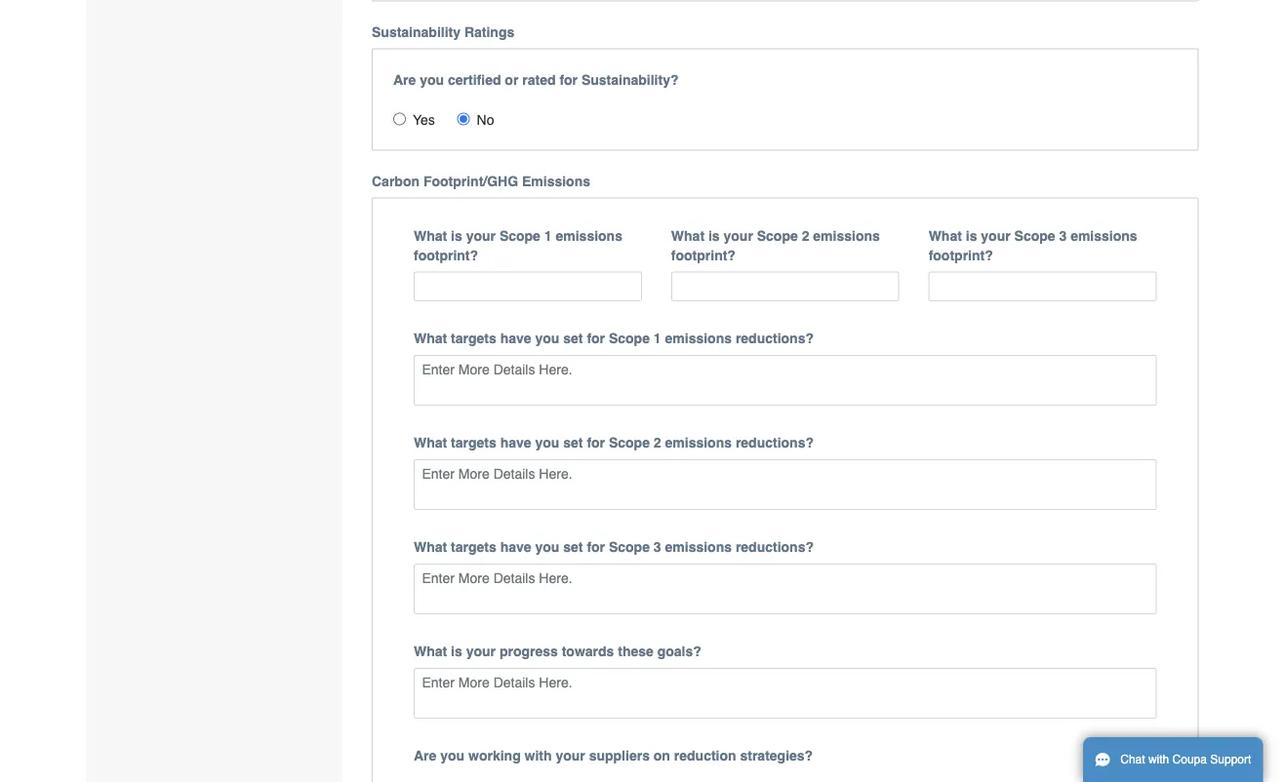 Task type: describe. For each thing, give the bounding box(es) containing it.
targets for what targets have you set for scope 3 emissions reductions?
[[451, 539, 496, 555]]

support
[[1210, 753, 1251, 767]]

What is your Scope 1 emissions footprint? text field
[[414, 271, 642, 301]]

goals?
[[657, 644, 701, 659]]

what targets have you set for scope 1 emissions reductions?
[[414, 331, 814, 346]]

you for what targets have you set for scope 1 emissions reductions?
[[535, 331, 559, 346]]

your for what is your progress towards these goals?
[[466, 644, 496, 659]]

footprint? for what is your scope 2 emissions footprint?
[[671, 247, 736, 263]]

set for 3
[[563, 539, 583, 555]]

what for what is your progress towards these goals?
[[414, 644, 447, 659]]

suppliers
[[589, 748, 650, 764]]

what for what is your scope 1 emissions footprint?
[[414, 228, 447, 243]]

have for what targets have you set for scope 3 emissions reductions?
[[500, 539, 531, 555]]

are you certified or rated for sustainability?
[[393, 71, 679, 87]]

no
[[477, 111, 494, 127]]

sustainability
[[372, 24, 461, 39]]

reductions? for what targets have you set for scope 3 emissions reductions?
[[736, 539, 814, 555]]

ratings
[[464, 24, 514, 39]]

carbon
[[372, 173, 420, 189]]

What is your Scope 2 emissions footprint? text field
[[671, 271, 899, 301]]

you for what targets have you set for scope 2 emissions reductions?
[[535, 435, 559, 451]]

targets for what targets have you set for scope 2 emissions reductions?
[[451, 435, 496, 451]]

3 inside 'what is your scope 3 emissions footprint?'
[[1059, 228, 1067, 243]]

What targets have you set for Scope 1 emissions reductions? text field
[[414, 355, 1157, 406]]

your for what is your scope 2 emissions footprint?
[[723, 228, 753, 243]]

0 horizontal spatial 3
[[654, 539, 661, 555]]

your for what is your scope 1 emissions footprint?
[[466, 228, 496, 243]]

is for what is your scope 3 emissions footprint?
[[966, 228, 977, 243]]

what is your scope 3 emissions footprint?
[[929, 228, 1137, 263]]

What targets have you set for Scope 3 emissions reductions? text field
[[414, 564, 1157, 614]]

emissions up what targets have you set for scope 2 emissions reductions? text box on the bottom of page
[[665, 435, 732, 451]]

what is your progress towards these goals?
[[414, 644, 701, 659]]

you for what targets have you set for scope 3 emissions reductions?
[[535, 539, 559, 555]]

what is your scope 2 emissions footprint?
[[671, 228, 880, 263]]

footprint? for what is your scope 1 emissions footprint?
[[414, 247, 478, 263]]

these
[[618, 644, 654, 659]]

your for what is your scope 3 emissions footprint?
[[981, 228, 1011, 243]]

0 horizontal spatial with
[[525, 748, 552, 764]]

towards
[[562, 644, 614, 659]]

what targets have you set for scope 3 emissions reductions?
[[414, 539, 814, 555]]

emissions inside 'what is your scope 3 emissions footprint?'
[[1070, 228, 1137, 243]]

have for what targets have you set for scope 2 emissions reductions?
[[500, 435, 531, 451]]

rated
[[522, 71, 556, 87]]

footprint/ghg
[[423, 173, 518, 189]]

yes
[[413, 111, 435, 127]]

for for 2
[[587, 435, 605, 451]]

is for what is your progress towards these goals?
[[451, 644, 462, 659]]



Task type: locate. For each thing, give the bounding box(es) containing it.
your down carbon footprint/ghg emissions
[[466, 228, 496, 243]]

chat with coupa support
[[1120, 753, 1251, 767]]

on
[[654, 748, 670, 764]]

0 vertical spatial set
[[563, 331, 583, 346]]

is up what is your scope 2 emissions footprint? text box
[[708, 228, 720, 243]]

what for what is your scope 3 emissions footprint?
[[929, 228, 962, 243]]

reductions? for what targets have you set for scope 2 emissions reductions?
[[736, 435, 814, 451]]

0 horizontal spatial 1
[[544, 228, 552, 243]]

2 reductions? from the top
[[736, 435, 814, 451]]

1 horizontal spatial footprint?
[[671, 247, 736, 263]]

carbon footprint/ghg emissions
[[372, 173, 590, 189]]

3 have from the top
[[500, 539, 531, 555]]

is
[[451, 228, 462, 243], [708, 228, 720, 243], [966, 228, 977, 243], [451, 644, 462, 659]]

emissions up what is your scope 3 emissions footprint? "text field"
[[1070, 228, 1137, 243]]

1 vertical spatial set
[[563, 435, 583, 451]]

1 vertical spatial targets
[[451, 435, 496, 451]]

1 vertical spatial are
[[414, 748, 436, 764]]

2 footprint? from the left
[[671, 247, 736, 263]]

your inside 'what is your scope 3 emissions footprint?'
[[981, 228, 1011, 243]]

is up what is your scope 3 emissions footprint? "text field"
[[966, 228, 977, 243]]

what inside what is your scope 1 emissions footprint?
[[414, 228, 447, 243]]

with inside button
[[1148, 753, 1169, 767]]

or
[[505, 71, 518, 87]]

with right working
[[525, 748, 552, 764]]

with
[[525, 748, 552, 764], [1148, 753, 1169, 767]]

3 footprint? from the left
[[929, 247, 993, 263]]

3 targets from the top
[[451, 539, 496, 555]]

for for 1
[[587, 331, 605, 346]]

3
[[1059, 228, 1067, 243], [654, 539, 661, 555]]

emissions
[[556, 228, 622, 243], [813, 228, 880, 243], [1070, 228, 1137, 243], [665, 331, 732, 346], [665, 435, 732, 451], [665, 539, 732, 555]]

1 vertical spatial have
[[500, 435, 531, 451]]

1 horizontal spatial 2
[[802, 228, 809, 243]]

What is your progress towards these goals? text field
[[414, 668, 1157, 719]]

for
[[559, 71, 578, 87], [587, 331, 605, 346], [587, 435, 605, 451], [587, 539, 605, 555]]

reductions? up what targets have you set for scope 1 emissions reductions? "text box"
[[736, 331, 814, 346]]

what inside what is your scope 2 emissions footprint?
[[671, 228, 705, 243]]

what targets have you set for scope 2 emissions reductions?
[[414, 435, 814, 451]]

2 have from the top
[[500, 435, 531, 451]]

is inside what is your scope 1 emissions footprint?
[[451, 228, 462, 243]]

1 targets from the top
[[451, 331, 496, 346]]

targets
[[451, 331, 496, 346], [451, 435, 496, 451], [451, 539, 496, 555]]

0 vertical spatial targets
[[451, 331, 496, 346]]

footprint? inside what is your scope 1 emissions footprint?
[[414, 247, 478, 263]]

with right the chat
[[1148, 753, 1169, 767]]

scope
[[499, 228, 540, 243], [757, 228, 798, 243], [1014, 228, 1055, 243], [609, 331, 650, 346], [609, 435, 650, 451], [609, 539, 650, 555]]

sustainability?
[[581, 71, 679, 87]]

3 reductions? from the top
[[736, 539, 814, 555]]

1 horizontal spatial 1
[[654, 331, 661, 346]]

your inside what is your scope 2 emissions footprint?
[[723, 228, 753, 243]]

0 vertical spatial 2
[[802, 228, 809, 243]]

footprint? inside what is your scope 2 emissions footprint?
[[671, 247, 736, 263]]

0 vertical spatial are
[[393, 71, 416, 87]]

2 vertical spatial set
[[563, 539, 583, 555]]

is inside what is your scope 2 emissions footprint?
[[708, 228, 720, 243]]

emissions inside what is your scope 2 emissions footprint?
[[813, 228, 880, 243]]

1
[[544, 228, 552, 243], [654, 331, 661, 346]]

1 vertical spatial 1
[[654, 331, 661, 346]]

sustainability ratings
[[372, 24, 514, 39]]

what for what targets have you set for scope 3 emissions reductions?
[[414, 539, 447, 555]]

1 horizontal spatial with
[[1148, 753, 1169, 767]]

2 vertical spatial reductions?
[[736, 539, 814, 555]]

0 vertical spatial 1
[[544, 228, 552, 243]]

1 vertical spatial 2
[[654, 435, 661, 451]]

reductions? for what targets have you set for scope 1 emissions reductions?
[[736, 331, 814, 346]]

scope inside what is your scope 2 emissions footprint?
[[757, 228, 798, 243]]

emissions up what targets have you set for scope 1 emissions reductions? "text box"
[[665, 331, 732, 346]]

are
[[393, 71, 416, 87], [414, 748, 436, 764]]

emissions
[[522, 173, 590, 189]]

you
[[420, 71, 444, 87], [535, 331, 559, 346], [535, 435, 559, 451], [535, 539, 559, 555], [440, 748, 465, 764]]

footprint? for what is your scope 3 emissions footprint?
[[929, 247, 993, 263]]

2 vertical spatial targets
[[451, 539, 496, 555]]

your inside what is your scope 1 emissions footprint?
[[466, 228, 496, 243]]

0 horizontal spatial 2
[[654, 435, 661, 451]]

3 set from the top
[[563, 539, 583, 555]]

working
[[468, 748, 521, 764]]

footprint? up what is your scope 3 emissions footprint? "text field"
[[929, 247, 993, 263]]

certified
[[448, 71, 501, 87]]

0 horizontal spatial footprint?
[[414, 247, 478, 263]]

coupa
[[1172, 753, 1207, 767]]

set
[[563, 331, 583, 346], [563, 435, 583, 451], [563, 539, 583, 555]]

for for 3
[[587, 539, 605, 555]]

is for what is your scope 1 emissions footprint?
[[451, 228, 462, 243]]

1 inside what is your scope 1 emissions footprint?
[[544, 228, 552, 243]]

your up what is your scope 3 emissions footprint? "text field"
[[981, 228, 1011, 243]]

0 vertical spatial reductions?
[[736, 331, 814, 346]]

1 have from the top
[[500, 331, 531, 346]]

What targets have you set for Scope 2 emissions reductions? text field
[[414, 459, 1157, 510]]

are left working
[[414, 748, 436, 764]]

2 vertical spatial have
[[500, 539, 531, 555]]

scope inside what is your scope 1 emissions footprint?
[[499, 228, 540, 243]]

2 inside what is your scope 2 emissions footprint?
[[802, 228, 809, 243]]

2
[[802, 228, 809, 243], [654, 435, 661, 451]]

0 vertical spatial 3
[[1059, 228, 1067, 243]]

strategies?
[[740, 748, 813, 764]]

footprint? inside 'what is your scope 3 emissions footprint?'
[[929, 247, 993, 263]]

1 horizontal spatial 3
[[1059, 228, 1067, 243]]

is for what is your scope 2 emissions footprint?
[[708, 228, 720, 243]]

What is your Scope 3 emissions footprint? text field
[[929, 271, 1157, 301]]

None radio
[[457, 112, 470, 125]]

are you working with your suppliers on reduction strategies?
[[414, 748, 813, 764]]

chat
[[1120, 753, 1145, 767]]

reductions?
[[736, 331, 814, 346], [736, 435, 814, 451], [736, 539, 814, 555]]

set for 1
[[563, 331, 583, 346]]

2 set from the top
[[563, 435, 583, 451]]

1 vertical spatial 3
[[654, 539, 661, 555]]

reductions? up what targets have you set for scope 2 emissions reductions? text box on the bottom of page
[[736, 435, 814, 451]]

2 targets from the top
[[451, 435, 496, 451]]

emissions inside what is your scope 1 emissions footprint?
[[556, 228, 622, 243]]

what
[[414, 228, 447, 243], [671, 228, 705, 243], [929, 228, 962, 243], [414, 331, 447, 346], [414, 435, 447, 451], [414, 539, 447, 555], [414, 644, 447, 659]]

your
[[466, 228, 496, 243], [723, 228, 753, 243], [981, 228, 1011, 243], [466, 644, 496, 659], [556, 748, 585, 764]]

your up what is your scope 2 emissions footprint? text box
[[723, 228, 753, 243]]

are for are you certified or rated for sustainability?
[[393, 71, 416, 87]]

what for what is your scope 2 emissions footprint?
[[671, 228, 705, 243]]

2 horizontal spatial footprint?
[[929, 247, 993, 263]]

what for what targets have you set for scope 2 emissions reductions?
[[414, 435, 447, 451]]

footprint?
[[414, 247, 478, 263], [671, 247, 736, 263], [929, 247, 993, 263]]

1 vertical spatial reductions?
[[736, 435, 814, 451]]

have
[[500, 331, 531, 346], [500, 435, 531, 451], [500, 539, 531, 555]]

reduction
[[674, 748, 736, 764]]

scope inside 'what is your scope 3 emissions footprint?'
[[1014, 228, 1055, 243]]

is down the footprint/ghg
[[451, 228, 462, 243]]

is inside 'what is your scope 3 emissions footprint?'
[[966, 228, 977, 243]]

is left progress
[[451, 644, 462, 659]]

footprint? down the footprint/ghg
[[414, 247, 478, 263]]

are for are you working with your suppliers on reduction strategies?
[[414, 748, 436, 764]]

set for 2
[[563, 435, 583, 451]]

emissions down emissions
[[556, 228, 622, 243]]

have for what targets have you set for scope 1 emissions reductions?
[[500, 331, 531, 346]]

emissions up what targets have you set for scope 3 emissions reductions? text box
[[665, 539, 732, 555]]

None radio
[[393, 112, 406, 125]]

1 footprint? from the left
[[414, 247, 478, 263]]

1 reductions? from the top
[[736, 331, 814, 346]]

0 vertical spatial have
[[500, 331, 531, 346]]

what for what targets have you set for scope 1 emissions reductions?
[[414, 331, 447, 346]]

progress
[[499, 644, 558, 659]]

emissions up what is your scope 2 emissions footprint? text box
[[813, 228, 880, 243]]

are up yes
[[393, 71, 416, 87]]

your left progress
[[466, 644, 496, 659]]

what inside 'what is your scope 3 emissions footprint?'
[[929, 228, 962, 243]]

reductions? up what targets have you set for scope 3 emissions reductions? text box
[[736, 539, 814, 555]]

1 set from the top
[[563, 331, 583, 346]]

your left suppliers
[[556, 748, 585, 764]]

chat with coupa support button
[[1083, 738, 1263, 783]]

what is your scope 1 emissions footprint?
[[414, 228, 622, 263]]

footprint? up what is your scope 2 emissions footprint? text box
[[671, 247, 736, 263]]

targets for what targets have you set for scope 1 emissions reductions?
[[451, 331, 496, 346]]



Task type: vqa. For each thing, say whether or not it's contained in the screenshot.
Remittance corresponding to Payment
no



